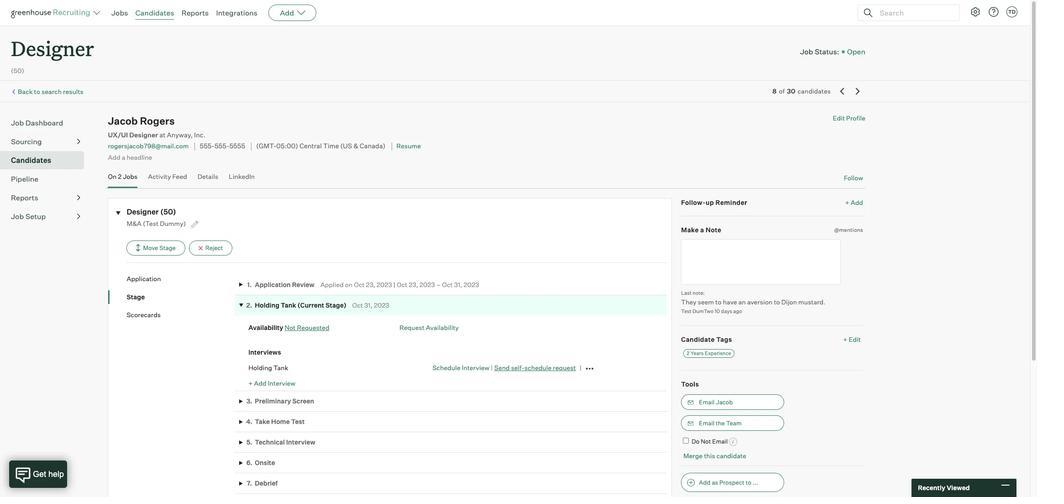 Task type: describe. For each thing, give the bounding box(es) containing it.
stage inside button
[[159, 244, 176, 252]]

of
[[779, 87, 785, 95]]

holding tank
[[249, 364, 288, 372]]

2023 right the –
[[464, 281, 479, 288]]

jobs inside on 2 jobs link
[[123, 173, 138, 180]]

to inside button
[[746, 479, 752, 486]]

@mentions link
[[834, 226, 864, 235]]

0 vertical spatial |
[[394, 281, 396, 288]]

requested
[[297, 324, 329, 332]]

seem
[[698, 298, 714, 306]]

(current
[[298, 301, 324, 309]]

1 vertical spatial tank
[[274, 364, 288, 372]]

add a headline
[[108, 153, 152, 161]]

up
[[706, 198, 714, 206]]

6.
[[246, 459, 252, 467]]

inc.
[[194, 131, 205, 139]]

days
[[721, 308, 732, 315]]

screen
[[292, 397, 314, 405]]

(gmt-
[[256, 142, 276, 150]]

1 availability from the left
[[249, 324, 283, 332]]

make a note
[[681, 226, 722, 234]]

job for job status:
[[801, 47, 813, 56]]

back
[[18, 88, 33, 95]]

activity feed link
[[148, 173, 187, 186]]

+ add link
[[845, 198, 864, 207]]

1 vertical spatial (50)
[[160, 207, 176, 216]]

0 vertical spatial jobs
[[111, 8, 128, 17]]

results
[[63, 88, 83, 95]]

preliminary
[[255, 397, 291, 405]]

move stage
[[143, 244, 176, 252]]

2023 up oct 31, 2023
[[377, 281, 392, 288]]

(test
[[143, 220, 159, 227]]

move stage button
[[127, 241, 185, 256]]

reject
[[205, 244, 223, 252]]

open
[[847, 47, 866, 56]]

email the team button
[[681, 415, 785, 431]]

oct right the –
[[442, 281, 453, 288]]

stage link
[[127, 293, 235, 301]]

0 vertical spatial candidates link
[[135, 8, 174, 17]]

1 vertical spatial reports
[[11, 193, 38, 202]]

(us
[[341, 142, 352, 150]]

prospect
[[720, 479, 745, 486]]

interview for 5. technical interview
[[286, 439, 315, 446]]

as
[[712, 479, 718, 486]]

edit profile link
[[833, 114, 866, 122]]

1 horizontal spatial application
[[255, 281, 291, 288]]

7.
[[247, 480, 252, 487]]

candidates inside candidates link
[[11, 156, 51, 165]]

merge this candidate link
[[684, 452, 747, 460]]

configure image
[[970, 6, 981, 17]]

feed
[[172, 173, 187, 180]]

5555
[[229, 142, 245, 150]]

add for add
[[280, 8, 294, 17]]

back to search results
[[18, 88, 83, 95]]

job status:
[[801, 47, 840, 56]]

details
[[198, 173, 218, 180]]

linkedin
[[229, 173, 255, 180]]

0 vertical spatial (50)
[[11, 67, 24, 75]]

2 555- from the left
[[215, 142, 229, 150]]

oct right on
[[354, 281, 365, 288]]

experience
[[705, 350, 732, 357]]

0 horizontal spatial edit
[[833, 114, 845, 122]]

greenhouse recruiting image
[[11, 7, 93, 18]]

0 vertical spatial holding
[[255, 301, 280, 309]]

0 vertical spatial reports
[[182, 8, 209, 17]]

test inside last note: they seem to have an aversion to dijon mustard. test dumtwo               10 days               ago
[[681, 308, 692, 315]]

the
[[716, 419, 725, 427]]

0 horizontal spatial candidates link
[[11, 155, 80, 166]]

follow-
[[681, 198, 706, 206]]

+ edit link
[[841, 333, 864, 345]]

reject button
[[189, 241, 233, 256]]

candidates
[[798, 87, 831, 95]]

availability not requested
[[249, 324, 329, 332]]

recently viewed
[[918, 484, 970, 492]]

sourcing link
[[11, 136, 80, 147]]

designer link
[[11, 26, 94, 64]]

make
[[681, 226, 699, 234]]

onsite
[[255, 459, 275, 467]]

follow-up reminder
[[681, 198, 748, 206]]

have
[[723, 298, 737, 306]]

jobs link
[[111, 8, 128, 17]]

merge this candidate
[[684, 452, 747, 460]]

note
[[706, 226, 722, 234]]

2 availability from the left
[[426, 324, 459, 332]]

take
[[255, 418, 270, 426]]

ago
[[734, 308, 742, 315]]

move
[[143, 244, 158, 252]]

oct left the –
[[397, 281, 408, 288]]

add for add as prospect to ...
[[699, 479, 711, 486]]

scorecards
[[127, 311, 161, 319]]

0 vertical spatial tank
[[281, 301, 296, 309]]

note:
[[693, 290, 705, 296]]

m&a (test dummy)
[[127, 220, 187, 227]]

2023 left the –
[[420, 281, 435, 288]]

anyway,
[[167, 131, 193, 139]]

technical
[[255, 439, 285, 446]]

stage)
[[326, 301, 347, 309]]

oct down 1. application review applied on  oct 23, 2023 | oct 23, 2023 – oct 31, 2023
[[352, 301, 363, 309]]

Search text field
[[878, 6, 952, 19]]

jacob inside button
[[716, 398, 733, 406]]

activity
[[148, 173, 171, 180]]

tools
[[681, 380, 699, 388]]

5.
[[246, 439, 252, 446]]

search
[[42, 88, 62, 95]]

+ for + edit
[[844, 335, 848, 343]]

...
[[753, 479, 758, 486]]

0 vertical spatial reports link
[[182, 8, 209, 17]]

pipeline link
[[11, 174, 80, 185]]

self-
[[511, 364, 525, 372]]

8
[[773, 87, 777, 95]]

linkedin link
[[229, 173, 255, 186]]

to right back
[[34, 88, 40, 95]]

0 vertical spatial 31,
[[454, 281, 462, 288]]

1 horizontal spatial candidates
[[135, 8, 174, 17]]

add as prospect to ...
[[699, 479, 758, 486]]

follow link
[[844, 174, 864, 182]]

0 horizontal spatial application
[[127, 275, 161, 283]]



Task type: locate. For each thing, give the bounding box(es) containing it.
canada)
[[360, 142, 386, 150]]

designer down the "greenhouse recruiting" "image"
[[11, 35, 94, 62]]

1 horizontal spatial reports
[[182, 8, 209, 17]]

headline
[[127, 153, 152, 161]]

| left the –
[[394, 281, 396, 288]]

1 horizontal spatial 31,
[[454, 281, 462, 288]]

interview for + add interview
[[268, 379, 296, 387]]

0 vertical spatial candidates
[[135, 8, 174, 17]]

to up 10
[[716, 298, 722, 306]]

add button
[[269, 5, 317, 21]]

30
[[787, 87, 796, 95]]

they
[[681, 298, 697, 306]]

1 vertical spatial candidates
[[11, 156, 51, 165]]

0 horizontal spatial a
[[122, 153, 125, 161]]

2 vertical spatial designer
[[127, 207, 159, 216]]

+ inside 'link'
[[844, 335, 848, 343]]

0 vertical spatial jacob
[[108, 115, 138, 127]]

0 horizontal spatial reports link
[[11, 192, 80, 203]]

555- up details
[[215, 142, 229, 150]]

tank up availability not requested
[[281, 301, 296, 309]]

job left status:
[[801, 47, 813, 56]]

1 horizontal spatial jacob
[[716, 398, 733, 406]]

email the team
[[699, 419, 742, 427]]

2 vertical spatial email
[[712, 438, 728, 445]]

1 vertical spatial edit
[[849, 335, 861, 343]]

+ add interview
[[249, 379, 296, 387]]

on 2 jobs link
[[108, 173, 138, 186]]

+ add
[[845, 198, 864, 206]]

+ for + add interview
[[249, 379, 253, 387]]

1 vertical spatial reports link
[[11, 192, 80, 203]]

job left the setup
[[11, 212, 24, 221]]

2 vertical spatial interview
[[286, 439, 315, 446]]

reports left integrations
[[182, 8, 209, 17]]

availability
[[249, 324, 283, 332], [426, 324, 459, 332]]

1 horizontal spatial reports link
[[182, 8, 209, 17]]

(50) up back
[[11, 67, 24, 75]]

+ for + add
[[845, 198, 850, 206]]

0 vertical spatial email
[[699, 398, 715, 406]]

1 horizontal spatial availability
[[426, 324, 459, 332]]

0 horizontal spatial candidates
[[11, 156, 51, 165]]

email for email jacob
[[699, 398, 715, 406]]

job setup
[[11, 212, 46, 221]]

1 horizontal spatial test
[[681, 308, 692, 315]]

0 horizontal spatial 31,
[[364, 301, 373, 309]]

to left "dijon"
[[774, 298, 780, 306]]

team
[[726, 419, 742, 427]]

10
[[715, 308, 720, 315]]

jacob rogers ux/ui designer at anyway, inc.
[[108, 115, 205, 139]]

stage right move
[[159, 244, 176, 252]]

time
[[323, 142, 339, 150]]

application down move
[[127, 275, 161, 283]]

not requested button
[[285, 324, 329, 332]]

2 inside on 2 jobs link
[[118, 173, 122, 180]]

0 vertical spatial job
[[801, 47, 813, 56]]

job for job dashboard
[[11, 118, 24, 127]]

2 years experience link
[[684, 349, 735, 358]]

1 horizontal spatial (50)
[[160, 207, 176, 216]]

interview down home
[[286, 439, 315, 446]]

candidate
[[717, 452, 747, 460]]

jacob inside jacob rogers ux/ui designer at anyway, inc.
[[108, 115, 138, 127]]

1 23, from the left
[[366, 281, 375, 288]]

email jacob
[[699, 398, 733, 406]]

this
[[704, 452, 715, 460]]

0 vertical spatial interview
[[462, 364, 490, 372]]

candidates down sourcing
[[11, 156, 51, 165]]

+
[[845, 198, 850, 206], [844, 335, 848, 343], [249, 379, 253, 387]]

1 vertical spatial 31,
[[364, 301, 373, 309]]

0 vertical spatial not
[[285, 324, 296, 332]]

0 vertical spatial edit
[[833, 114, 845, 122]]

send self-schedule request link
[[494, 364, 576, 372]]

stage up scorecards
[[127, 293, 145, 301]]

viewed
[[947, 484, 970, 492]]

jacob up the
[[716, 398, 733, 406]]

2 vertical spatial +
[[249, 379, 253, 387]]

2023 down 1. application review applied on  oct 23, 2023 | oct 23, 2023 – oct 31, 2023
[[374, 301, 390, 309]]

rogersjacob798@mail.com link
[[108, 142, 189, 150]]

to left ... at the right
[[746, 479, 752, 486]]

schedule
[[525, 364, 552, 372]]

last note: they seem to have an aversion to dijon mustard. test dumtwo               10 days               ago
[[681, 290, 826, 315]]

add inside popup button
[[280, 8, 294, 17]]

tank up + add interview
[[274, 364, 288, 372]]

job dashboard link
[[11, 117, 80, 128]]

1 vertical spatial |
[[491, 364, 493, 372]]

candidates link right the jobs link
[[135, 8, 174, 17]]

(50)
[[11, 67, 24, 75], [160, 207, 176, 216]]

tank
[[281, 301, 296, 309], [274, 364, 288, 372]]

merge
[[684, 452, 703, 460]]

job up sourcing
[[11, 118, 24, 127]]

holding down interviews
[[249, 364, 272, 372]]

1 vertical spatial jobs
[[123, 173, 138, 180]]

1 horizontal spatial candidates link
[[135, 8, 174, 17]]

2 inside 2 years experience link
[[687, 350, 690, 357]]

1 vertical spatial a
[[701, 226, 705, 234]]

2 23, from the left
[[409, 281, 418, 288]]

0 horizontal spatial stage
[[127, 293, 145, 301]]

0 horizontal spatial jacob
[[108, 115, 138, 127]]

1 vertical spatial 2
[[687, 350, 690, 357]]

on 2 jobs
[[108, 173, 138, 180]]

designer inside jacob rogers ux/ui designer at anyway, inc.
[[129, 131, 158, 139]]

designer
[[11, 35, 94, 62], [129, 131, 158, 139], [127, 207, 159, 216]]

1 horizontal spatial 2
[[687, 350, 690, 357]]

request
[[400, 324, 425, 332]]

candidate
[[681, 335, 715, 343]]

designer for designer
[[11, 35, 94, 62]]

schedule interview link
[[433, 364, 490, 372]]

application right 1.
[[255, 281, 291, 288]]

1 vertical spatial interview
[[268, 379, 296, 387]]

8 of 30 candidates
[[773, 87, 831, 95]]

1 vertical spatial +
[[844, 335, 848, 343]]

1 vertical spatial email
[[699, 419, 715, 427]]

None text field
[[681, 239, 841, 285]]

23,
[[366, 281, 375, 288], [409, 281, 418, 288]]

1 555- from the left
[[200, 142, 215, 150]]

1 vertical spatial not
[[701, 438, 711, 445]]

test right home
[[291, 418, 305, 426]]

0 horizontal spatial test
[[291, 418, 305, 426]]

0 horizontal spatial |
[[394, 281, 396, 288]]

2
[[118, 173, 122, 180], [687, 350, 690, 357]]

email left the
[[699, 419, 715, 427]]

status:
[[815, 47, 840, 56]]

td button
[[1007, 6, 1018, 17]]

0 vertical spatial stage
[[159, 244, 176, 252]]

rogers
[[140, 115, 175, 127]]

31, down 1. application review applied on  oct 23, 2023 | oct 23, 2023 – oct 31, 2023
[[364, 301, 373, 309]]

availability right request
[[426, 324, 459, 332]]

candidates right the jobs link
[[135, 8, 174, 17]]

1 horizontal spatial |
[[491, 364, 493, 372]]

1 vertical spatial job
[[11, 118, 24, 127]]

not for email
[[701, 438, 711, 445]]

0 vertical spatial a
[[122, 153, 125, 161]]

dashboard
[[25, 118, 63, 127]]

1 horizontal spatial stage
[[159, 244, 176, 252]]

availability up interviews
[[249, 324, 283, 332]]

reports link left integrations
[[182, 8, 209, 17]]

2 right 'on'
[[118, 173, 122, 180]]

(gmt-05:00) central time (us & canada)
[[256, 142, 386, 150]]

mustard.
[[799, 298, 826, 306]]

holding right 2.
[[255, 301, 280, 309]]

add for add a headline
[[108, 153, 120, 161]]

not right do
[[701, 438, 711, 445]]

do
[[692, 438, 700, 445]]

interview up 3. preliminary screen
[[268, 379, 296, 387]]

555-555-5555
[[200, 142, 245, 150]]

1 vertical spatial designer
[[129, 131, 158, 139]]

test
[[681, 308, 692, 315], [291, 418, 305, 426]]

| left the 'send'
[[491, 364, 493, 372]]

|
[[394, 281, 396, 288], [491, 364, 493, 372]]

email for email the team
[[699, 419, 715, 427]]

1 vertical spatial stage
[[127, 293, 145, 301]]

1 vertical spatial candidates link
[[11, 155, 80, 166]]

holding
[[255, 301, 280, 309], [249, 364, 272, 372]]

jacob up ux/ui
[[108, 115, 138, 127]]

email inside button
[[699, 419, 715, 427]]

(50) up dummy)
[[160, 207, 176, 216]]

1 horizontal spatial not
[[701, 438, 711, 445]]

2 left years
[[687, 350, 690, 357]]

1 vertical spatial test
[[291, 418, 305, 426]]

23, left the –
[[409, 281, 418, 288]]

interview left the 'send'
[[462, 364, 490, 372]]

555-
[[200, 142, 215, 150], [215, 142, 229, 150]]

1 horizontal spatial 23,
[[409, 281, 418, 288]]

job
[[801, 47, 813, 56], [11, 118, 24, 127], [11, 212, 24, 221]]

request availability button
[[400, 324, 459, 332]]

@mentions
[[834, 227, 864, 233]]

a for add
[[122, 153, 125, 161]]

setup
[[25, 212, 46, 221]]

1 vertical spatial holding
[[249, 364, 272, 372]]

2. holding tank (current stage)
[[246, 301, 347, 309]]

not for requested
[[285, 324, 296, 332]]

0 vertical spatial +
[[845, 198, 850, 206]]

designer up (test
[[127, 207, 159, 216]]

reports link down "pipeline" link
[[11, 192, 80, 203]]

add inside button
[[699, 479, 711, 486]]

dijon
[[782, 298, 797, 306]]

send
[[494, 364, 510, 372]]

7. debrief
[[247, 480, 278, 487]]

0 horizontal spatial not
[[285, 324, 296, 332]]

0 vertical spatial designer
[[11, 35, 94, 62]]

0 horizontal spatial reports
[[11, 193, 38, 202]]

not left the requested in the left of the page
[[285, 324, 296, 332]]

2.
[[246, 301, 252, 309]]

555- down 'inc.'
[[200, 142, 215, 150]]

0 vertical spatial 2
[[118, 173, 122, 180]]

interview
[[462, 364, 490, 372], [268, 379, 296, 387], [286, 439, 315, 446]]

reports link
[[182, 8, 209, 17], [11, 192, 80, 203]]

td button
[[1005, 5, 1020, 19]]

1 vertical spatial jacob
[[716, 398, 733, 406]]

–
[[437, 281, 441, 288]]

0 horizontal spatial 23,
[[366, 281, 375, 288]]

2 vertical spatial job
[[11, 212, 24, 221]]

interviews
[[249, 348, 281, 356]]

job setup link
[[11, 211, 80, 222]]

0 horizontal spatial (50)
[[11, 67, 24, 75]]

dummy)
[[160, 220, 186, 227]]

designer for designer (50)
[[127, 207, 159, 216]]

0 horizontal spatial availability
[[249, 324, 283, 332]]

back to search results link
[[18, 88, 83, 95]]

1 horizontal spatial edit
[[849, 335, 861, 343]]

follow
[[844, 174, 864, 182]]

oct 31, 2023
[[352, 301, 390, 309]]

Do Not Email checkbox
[[683, 438, 689, 444]]

designer up rogersjacob798@mail.com
[[129, 131, 158, 139]]

do not email
[[692, 438, 728, 445]]

email up email the team
[[699, 398, 715, 406]]

email inside button
[[699, 398, 715, 406]]

a left headline
[[122, 153, 125, 161]]

reports down 'pipeline'
[[11, 193, 38, 202]]

email up merge this candidate link
[[712, 438, 728, 445]]

candidates link down sourcing link
[[11, 155, 80, 166]]

1 horizontal spatial a
[[701, 226, 705, 234]]

reports
[[182, 8, 209, 17], [11, 193, 38, 202]]

edit inside 'link'
[[849, 335, 861, 343]]

23, up oct 31, 2023
[[366, 281, 375, 288]]

test down they
[[681, 308, 692, 315]]

2 years experience
[[687, 350, 732, 357]]

a for make
[[701, 226, 705, 234]]

m&a
[[127, 220, 142, 227]]

0 horizontal spatial 2
[[118, 173, 122, 180]]

0 vertical spatial test
[[681, 308, 692, 315]]

rogersjacob798@mail.com
[[108, 142, 189, 150]]

home
[[271, 418, 290, 426]]

on
[[108, 173, 117, 180]]

a left note
[[701, 226, 705, 234]]

31, right the –
[[454, 281, 462, 288]]

job for job setup
[[11, 212, 24, 221]]

1.
[[247, 281, 252, 288]]



Task type: vqa. For each thing, say whether or not it's contained in the screenshot.
2nd Attach link
no



